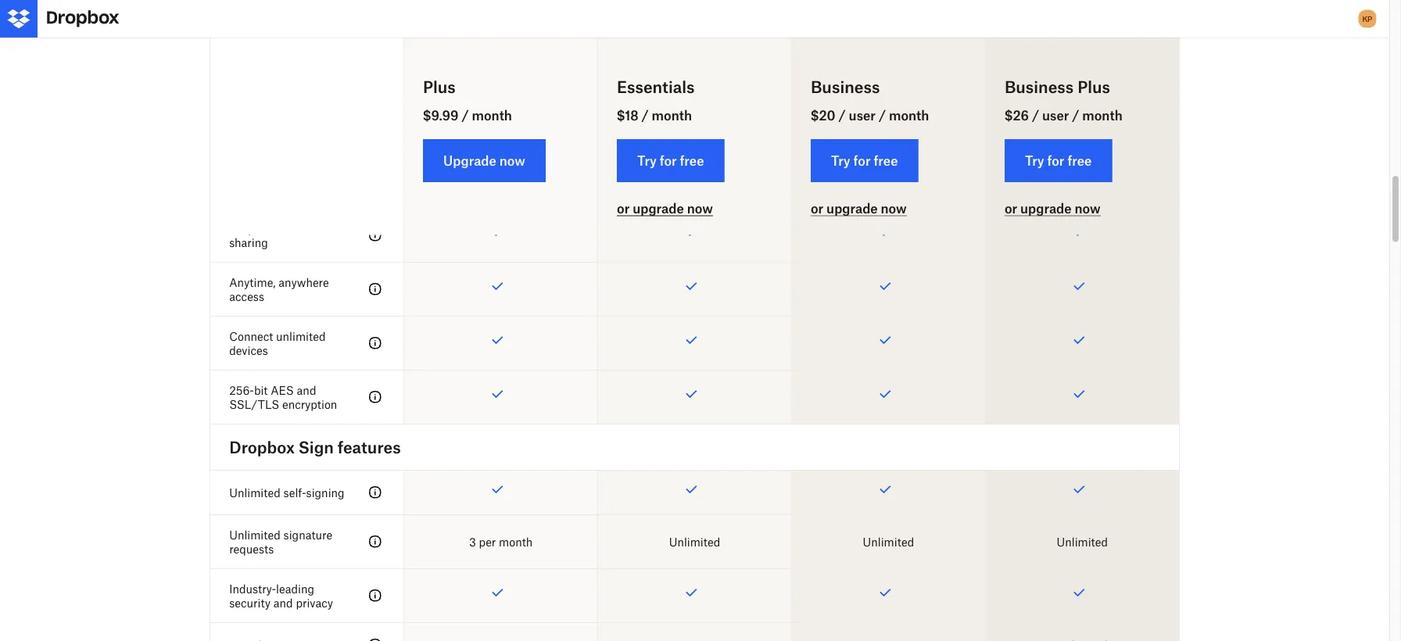 Task type: vqa. For each thing, say whether or not it's contained in the screenshot.
256-
yes



Task type: describe. For each thing, give the bounding box(es) containing it.
standard image for anytime, anywhere access
[[366, 280, 385, 299]]

0 horizontal spatial user
[[687, 71, 710, 85]]

month for $9.99 / month
[[472, 108, 512, 123]]

3 free from the left
[[1068, 153, 1092, 168]]

security
[[229, 596, 271, 609]]

/ for $26
[[1032, 108, 1039, 123]]

try for free for third try for free link from left
[[1025, 153, 1092, 168]]

storage for 2,000 gb of storage
[[515, 121, 554, 134]]

signature
[[284, 528, 332, 541]]

now for third try for free link from left
[[1075, 201, 1101, 216]]

or for first try for free link from the left
[[617, 201, 630, 216]]

try for first try for free link from the left
[[637, 153, 657, 168]]

upgrade for 2nd try for free link from left
[[827, 201, 878, 216]]

easy
[[229, 222, 254, 235]]

1 3+ from the left
[[866, 71, 880, 85]]

try for free for 2nd try for free link from left
[[831, 153, 898, 168]]

2 try for free link from the left
[[811, 139, 918, 182]]

256-bit aes and ssl/tls encryption
[[229, 383, 337, 411]]

unlimited inside the unlimited signature requests
[[229, 528, 281, 541]]

of for 3,000
[[696, 121, 706, 134]]

and for bit
[[297, 383, 316, 397]]

1 3+ users from the left
[[866, 71, 911, 85]]

1 plus from the left
[[423, 77, 456, 96]]

unlimited self-signing
[[229, 486, 345, 499]]

2 users from the left
[[1077, 71, 1105, 85]]

or upgrade now for 2nd try for free link from left
[[811, 201, 907, 216]]

1 try for free link from the left
[[617, 139, 725, 182]]

anytime, anywhere access
[[229, 276, 329, 303]]

anytime,
[[229, 276, 276, 289]]

unlimited signature requests
[[229, 528, 332, 555]]

sharing
[[229, 236, 268, 249]]

/ for $18
[[642, 108, 649, 123]]

/ for $20
[[839, 108, 846, 123]]

3 try for free link from the left
[[1005, 139, 1112, 182]]

standard image for unlimited signature requests
[[366, 532, 385, 551]]

unlimited
[[276, 330, 326, 343]]

business for business
[[811, 77, 880, 96]]

gb for 3,000
[[676, 121, 693, 134]]

or upgrade now link for first try for free link from the left
[[617, 201, 713, 216]]

2 for from the left
[[854, 153, 871, 168]]

leading
[[276, 582, 314, 595]]

1 user
[[680, 71, 710, 85]]

try for 2nd try for free link from left
[[831, 153, 851, 168]]

/ for $9.99
[[462, 108, 469, 123]]

256-
[[229, 383, 254, 397]]

kp button
[[1355, 6, 1380, 31]]

upgrade for first try for free link from the left
[[633, 201, 684, 216]]

2 3+ from the left
[[1060, 71, 1074, 85]]

month for 3 per month
[[499, 535, 533, 548]]

3 for from the left
[[1048, 153, 1065, 168]]

essentials
[[617, 77, 695, 96]]

2,000 gb of storage
[[448, 121, 554, 134]]

features for dropbox sign features
[[338, 437, 401, 457]]

gb for 2,000
[[482, 121, 499, 134]]

dropbox for dropbox sign features
[[229, 437, 295, 457]]

$18
[[617, 108, 639, 123]]

industry-
[[229, 582, 276, 595]]

standard image for industry-leading security and privacy
[[366, 586, 385, 605]]

user for $26 / user / month
[[1042, 108, 1069, 123]]

upgrade now link
[[423, 139, 546, 182]]

business plus
[[1005, 77, 1110, 96]]

dropbox core features
[[229, 23, 400, 42]]

signing
[[306, 486, 345, 499]]

1 free from the left
[[680, 153, 704, 168]]

or upgrade now for first try for free link from the left
[[617, 201, 713, 216]]

industry-leading security and privacy
[[229, 582, 333, 609]]



Task type: locate. For each thing, give the bounding box(es) containing it.
and inside easy and secure sharing
[[257, 222, 276, 235]]

try for free down "3,000"
[[637, 153, 704, 168]]

secure
[[279, 222, 314, 235]]

not included image
[[404, 623, 597, 641]]

1 horizontal spatial 3+ users
[[1060, 71, 1105, 85]]

encryption
[[282, 398, 337, 411]]

self-
[[284, 486, 306, 499]]

features for dropbox core features
[[336, 23, 400, 42]]

1 or upgrade now from the left
[[617, 201, 713, 216]]

1 vertical spatial features
[[338, 437, 401, 457]]

business for business plus
[[1005, 77, 1074, 96]]

2 horizontal spatial upgrade
[[1021, 201, 1072, 216]]

plus up $26 / user / month
[[1078, 77, 1110, 96]]

free down 3,000 gb of storage
[[680, 153, 704, 168]]

gb right 2,000
[[482, 121, 499, 134]]

1 / from the left
[[462, 108, 469, 123]]

0 horizontal spatial try for free link
[[617, 139, 725, 182]]

2 or upgrade now from the left
[[811, 201, 907, 216]]

0 horizontal spatial try for free
[[637, 153, 704, 168]]

for
[[660, 153, 677, 168], [854, 153, 871, 168], [1048, 153, 1065, 168]]

3+
[[866, 71, 880, 85], [1060, 71, 1074, 85]]

gb
[[482, 121, 499, 134], [676, 121, 693, 134]]

3+ up $20 / user / month
[[866, 71, 880, 85]]

users
[[883, 71, 911, 85], [1077, 71, 1105, 85]]

plus up the $9.99 at top left
[[423, 77, 456, 96]]

1 gb from the left
[[482, 121, 499, 134]]

0 horizontal spatial storage
[[515, 121, 554, 134]]

1 horizontal spatial users
[[1077, 71, 1105, 85]]

per
[[479, 535, 496, 548]]

1 or upgrade now link from the left
[[617, 201, 713, 216]]

or upgrade now
[[617, 201, 713, 216], [811, 201, 907, 216], [1005, 201, 1101, 216]]

dropbox left core
[[229, 23, 295, 42]]

2 of from the left
[[696, 121, 706, 134]]

3 or upgrade now from the left
[[1005, 201, 1101, 216]]

0 vertical spatial features
[[336, 23, 400, 42]]

5 / from the left
[[1032, 108, 1039, 123]]

try for third try for free link from left
[[1025, 153, 1044, 168]]

or upgrade now link
[[617, 201, 713, 216], [811, 201, 907, 216], [1005, 201, 1101, 216]]

storage up upgrade now
[[515, 121, 554, 134]]

try for free link
[[617, 139, 725, 182], [811, 139, 918, 182], [1005, 139, 1112, 182]]

2 horizontal spatial try for free link
[[1005, 139, 1112, 182]]

$18 / month
[[617, 108, 692, 123]]

standard image
[[366, 226, 385, 245], [366, 334, 385, 353], [366, 483, 385, 502], [366, 532, 385, 551]]

dropbox down ssl/tls
[[229, 437, 295, 457]]

1 standard image from the top
[[366, 226, 385, 245]]

dropbox for dropbox core features
[[229, 23, 295, 42]]

4 standard image from the top
[[366, 532, 385, 551]]

2 horizontal spatial or upgrade now link
[[1005, 201, 1101, 216]]

try for free for first try for free link from the left
[[637, 153, 704, 168]]

3 / from the left
[[839, 108, 846, 123]]

3 standard image from the top
[[366, 586, 385, 605]]

0 vertical spatial and
[[257, 222, 276, 235]]

4 standard image from the top
[[366, 636, 385, 641]]

1 users from the left
[[883, 71, 911, 85]]

0 horizontal spatial upgrade
[[633, 201, 684, 216]]

1 horizontal spatial or upgrade now
[[811, 201, 907, 216]]

try for free link down "3,000"
[[617, 139, 725, 182]]

devices
[[229, 344, 268, 357]]

users up $26 / user / month
[[1077, 71, 1105, 85]]

2 or upgrade now link from the left
[[811, 201, 907, 216]]

2 standard image from the top
[[366, 388, 385, 407]]

or upgrade now link for 2nd try for free link from left
[[811, 201, 907, 216]]

2 free from the left
[[874, 153, 898, 168]]

privacy
[[296, 596, 333, 609]]

3,000
[[642, 121, 673, 134]]

0 horizontal spatial for
[[660, 153, 677, 168]]

2 horizontal spatial try
[[1025, 153, 1044, 168]]

2 horizontal spatial free
[[1068, 153, 1092, 168]]

standard image for easy and secure sharing
[[366, 226, 385, 245]]

$9.99
[[423, 108, 459, 123]]

0 horizontal spatial gb
[[482, 121, 499, 134]]

business up "$26"
[[1005, 77, 1074, 96]]

upgrade for third try for free link from left
[[1021, 201, 1072, 216]]

0 horizontal spatial 3+
[[866, 71, 880, 85]]

upgrade
[[633, 201, 684, 216], [827, 201, 878, 216], [1021, 201, 1072, 216]]

of
[[502, 121, 512, 134], [696, 121, 706, 134]]

try down "$26"
[[1025, 153, 1044, 168]]

user for $20 / user / month
[[849, 108, 876, 123]]

aes
[[271, 383, 294, 397]]

and inside industry-leading security and privacy
[[274, 596, 293, 609]]

free
[[680, 153, 704, 168], [874, 153, 898, 168], [1068, 153, 1092, 168]]

3 or from the left
[[1005, 201, 1017, 216]]

dropbox sign features
[[229, 437, 401, 457]]

1 horizontal spatial plus
[[1078, 77, 1110, 96]]

1 horizontal spatial business
[[1005, 77, 1074, 96]]

and for leading
[[274, 596, 293, 609]]

3 try from the left
[[1025, 153, 1044, 168]]

0 horizontal spatial users
[[883, 71, 911, 85]]

0 horizontal spatial or upgrade now link
[[617, 201, 713, 216]]

connect unlimited devices
[[229, 330, 326, 357]]

4 / from the left
[[879, 108, 886, 123]]

1 try for free from the left
[[637, 153, 704, 168]]

3+ up $26 / user / month
[[1060, 71, 1074, 85]]

gb right "3,000"
[[676, 121, 693, 134]]

1 horizontal spatial upgrade
[[827, 201, 878, 216]]

2 horizontal spatial or
[[1005, 201, 1017, 216]]

sign
[[299, 437, 334, 457]]

of for 2,000
[[502, 121, 512, 134]]

try for free down $20 / user / month
[[831, 153, 898, 168]]

0 horizontal spatial business
[[811, 77, 880, 96]]

try down the $20
[[831, 153, 851, 168]]

2 / from the left
[[642, 108, 649, 123]]

plus
[[423, 77, 456, 96], [1078, 77, 1110, 96]]

1 horizontal spatial or
[[811, 201, 824, 216]]

users up $20 / user / month
[[883, 71, 911, 85]]

1 horizontal spatial gb
[[676, 121, 693, 134]]

business up the $20
[[811, 77, 880, 96]]

6 / from the left
[[1072, 108, 1079, 123]]

kp
[[1363, 14, 1373, 23]]

0 horizontal spatial 3+ users
[[866, 71, 911, 85]]

3+ users up $26 / user / month
[[1060, 71, 1105, 85]]

and
[[257, 222, 276, 235], [297, 383, 316, 397], [274, 596, 293, 609]]

business
[[811, 77, 880, 96], [1005, 77, 1074, 96]]

2 horizontal spatial user
[[1042, 108, 1069, 123]]

standard image for 256-bit aes and ssl/tls encryption
[[366, 388, 385, 407]]

0 horizontal spatial free
[[680, 153, 704, 168]]

2 or from the left
[[811, 201, 824, 216]]

1 horizontal spatial free
[[874, 153, 898, 168]]

0 vertical spatial dropbox
[[229, 23, 295, 42]]

1 horizontal spatial user
[[849, 108, 876, 123]]

3 try for free from the left
[[1025, 153, 1092, 168]]

2,000
[[448, 121, 479, 134]]

$26
[[1005, 108, 1029, 123]]

for down "3,000"
[[660, 153, 677, 168]]

upgrade now
[[443, 153, 525, 168]]

$26 / user / month
[[1005, 108, 1123, 123]]

3 per month
[[469, 535, 533, 548]]

now for first try for free link from the left
[[687, 201, 713, 216]]

try for free link down $20 / user / month
[[811, 139, 918, 182]]

2 3+ users from the left
[[1060, 71, 1105, 85]]

1 horizontal spatial 3+
[[1060, 71, 1074, 85]]

1 vertical spatial dropbox
[[229, 437, 295, 457]]

3,000 gb of storage
[[642, 121, 748, 134]]

0 horizontal spatial try
[[637, 153, 657, 168]]

3+ users up $20 / user / month
[[866, 71, 911, 85]]

storage
[[515, 121, 554, 134], [709, 121, 748, 134]]

1 horizontal spatial for
[[854, 153, 871, 168]]

storage for 3,000 gb of storage
[[709, 121, 748, 134]]

user right 1
[[687, 71, 710, 85]]

requests
[[229, 542, 274, 555]]

$9.99 / month
[[423, 108, 512, 123]]

0 horizontal spatial of
[[502, 121, 512, 134]]

1 horizontal spatial of
[[696, 121, 706, 134]]

anywhere
[[279, 276, 329, 289]]

1 or from the left
[[617, 201, 630, 216]]

1 horizontal spatial or upgrade now link
[[811, 201, 907, 216]]

features right core
[[336, 23, 400, 42]]

or upgrade now for third try for free link from left
[[1005, 201, 1101, 216]]

$20 / user / month
[[811, 108, 929, 123]]

1 vertical spatial and
[[297, 383, 316, 397]]

1 horizontal spatial storage
[[709, 121, 748, 134]]

2 try from the left
[[831, 153, 851, 168]]

standard image
[[366, 280, 385, 299], [366, 388, 385, 407], [366, 586, 385, 605], [366, 636, 385, 641]]

connect
[[229, 330, 273, 343]]

unlimited
[[229, 486, 281, 499], [229, 528, 281, 541], [669, 535, 720, 548], [863, 535, 914, 548], [1057, 535, 1108, 548]]

0 horizontal spatial plus
[[423, 77, 456, 96]]

1 horizontal spatial try for free
[[831, 153, 898, 168]]

for down $20 / user / month
[[854, 153, 871, 168]]

1 horizontal spatial try
[[831, 153, 851, 168]]

try for free link down $26 / user / month
[[1005, 139, 1112, 182]]

1 upgrade from the left
[[633, 201, 684, 216]]

free down $20 / user / month
[[874, 153, 898, 168]]

month for $18 / month
[[652, 108, 692, 123]]

1 storage from the left
[[515, 121, 554, 134]]

and up encryption
[[297, 383, 316, 397]]

2 upgrade from the left
[[827, 201, 878, 216]]

3 upgrade from the left
[[1021, 201, 1072, 216]]

of right "3,000"
[[696, 121, 706, 134]]

try
[[637, 153, 657, 168], [831, 153, 851, 168], [1025, 153, 1044, 168]]

user down business plus
[[1042, 108, 1069, 123]]

for down $26 / user / month
[[1048, 153, 1065, 168]]

or for 2nd try for free link from left
[[811, 201, 824, 216]]

1 of from the left
[[502, 121, 512, 134]]

$20
[[811, 108, 836, 123]]

features
[[336, 23, 400, 42], [338, 437, 401, 457]]

access
[[229, 290, 264, 303]]

try for free
[[637, 153, 704, 168], [831, 153, 898, 168], [1025, 153, 1092, 168]]

standard image for unlimited self-signing
[[366, 483, 385, 502]]

2 dropbox from the top
[[229, 437, 295, 457]]

user right the $20
[[849, 108, 876, 123]]

or for third try for free link from left
[[1005, 201, 1017, 216]]

features right sign
[[338, 437, 401, 457]]

or
[[617, 201, 630, 216], [811, 201, 824, 216], [1005, 201, 1017, 216]]

core
[[299, 23, 332, 42]]

2 horizontal spatial for
[[1048, 153, 1065, 168]]

/
[[462, 108, 469, 123], [642, 108, 649, 123], [839, 108, 846, 123], [879, 108, 886, 123], [1032, 108, 1039, 123], [1072, 108, 1079, 123]]

and down leading on the bottom of page
[[274, 596, 293, 609]]

1 try from the left
[[637, 153, 657, 168]]

ssl/tls
[[229, 398, 279, 411]]

of up upgrade now
[[502, 121, 512, 134]]

1 business from the left
[[811, 77, 880, 96]]

and up sharing
[[257, 222, 276, 235]]

2 plus from the left
[[1078, 77, 1110, 96]]

1 horizontal spatial try for free link
[[811, 139, 918, 182]]

3
[[469, 535, 476, 548]]

user
[[687, 71, 710, 85], [849, 108, 876, 123], [1042, 108, 1069, 123]]

3 standard image from the top
[[366, 483, 385, 502]]

dropbox
[[229, 23, 295, 42], [229, 437, 295, 457]]

easy and secure sharing
[[229, 222, 314, 249]]

now
[[499, 153, 525, 168], [687, 201, 713, 216], [881, 201, 907, 216], [1075, 201, 1101, 216]]

1
[[680, 71, 684, 85]]

2 horizontal spatial or upgrade now
[[1005, 201, 1101, 216]]

bit
[[254, 383, 268, 397]]

2 horizontal spatial try for free
[[1025, 153, 1092, 168]]

free down $26 / user / month
[[1068, 153, 1092, 168]]

2 try for free from the left
[[831, 153, 898, 168]]

1 dropbox from the top
[[229, 23, 295, 42]]

2 standard image from the top
[[366, 334, 385, 353]]

try for free down $26 / user / month
[[1025, 153, 1092, 168]]

or upgrade now link for third try for free link from left
[[1005, 201, 1101, 216]]

3 or upgrade now link from the left
[[1005, 201, 1101, 216]]

try down "3,000"
[[637, 153, 657, 168]]

2 storage from the left
[[709, 121, 748, 134]]

1 for from the left
[[660, 153, 677, 168]]

now for 2nd try for free link from left
[[881, 201, 907, 216]]

and inside the 256-bit aes and ssl/tls encryption
[[297, 383, 316, 397]]

0 horizontal spatial or upgrade now
[[617, 201, 713, 216]]

upgrade
[[443, 153, 496, 168]]

standard image for connect unlimited devices
[[366, 334, 385, 353]]

0 horizontal spatial or
[[617, 201, 630, 216]]

1 standard image from the top
[[366, 280, 385, 299]]

2 vertical spatial and
[[274, 596, 293, 609]]

3+ users
[[866, 71, 911, 85], [1060, 71, 1105, 85]]

2 business from the left
[[1005, 77, 1074, 96]]

month
[[472, 108, 512, 123], [652, 108, 692, 123], [889, 108, 929, 123], [1083, 108, 1123, 123], [499, 535, 533, 548]]

2 gb from the left
[[676, 121, 693, 134]]

storage down the 1 user
[[709, 121, 748, 134]]



